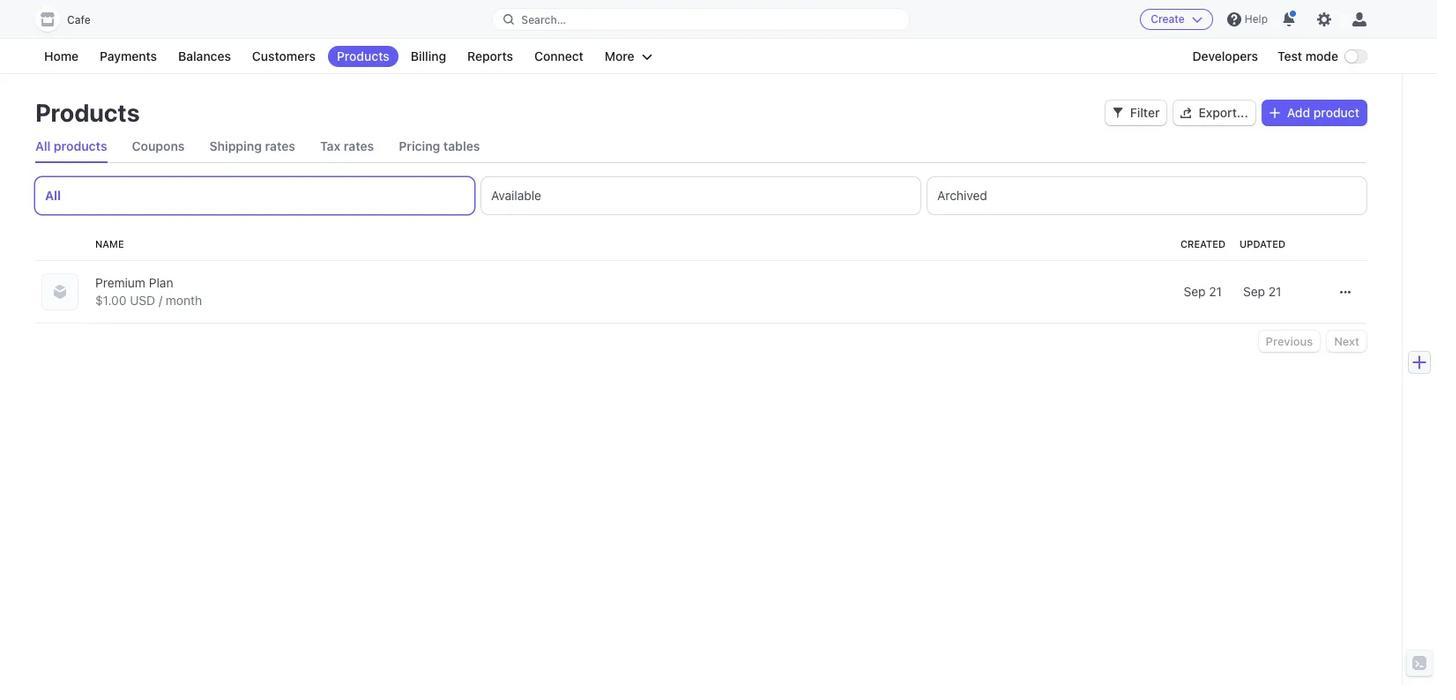 Task type: describe. For each thing, give the bounding box(es) containing it.
coupons
[[132, 138, 185, 153]]

filter button
[[1105, 101, 1167, 125]]

1 horizontal spatial products
[[337, 48, 389, 63]]

tab list containing all products
[[35, 130, 1367, 163]]

test
[[1278, 48, 1302, 63]]

create button
[[1140, 9, 1213, 30]]

archived button
[[928, 177, 1367, 214]]

21 for 1st sep 21 link
[[1209, 284, 1222, 299]]

balances
[[178, 48, 231, 63]]

pricing tables
[[399, 138, 480, 153]]

sep for 1st sep 21 link
[[1184, 284, 1206, 299]]

tab list containing all
[[35, 177, 1367, 214]]

more
[[605, 48, 635, 63]]

product
[[1314, 105, 1360, 120]]

export...
[[1199, 105, 1248, 120]]

home
[[44, 48, 79, 63]]

month
[[166, 293, 202, 308]]

1 vertical spatial products
[[35, 98, 140, 127]]

svg image for filter
[[1113, 108, 1123, 118]]

updated
[[1240, 238, 1286, 250]]

developers link
[[1184, 46, 1267, 67]]

tables
[[443, 138, 480, 153]]

created
[[1181, 238, 1226, 250]]

mode
[[1306, 48, 1338, 63]]

filter
[[1130, 105, 1160, 120]]

2 sep 21 link from the left
[[1236, 276, 1317, 308]]

products
[[54, 138, 107, 153]]

shipping rates link
[[209, 130, 295, 162]]

previous button
[[1259, 331, 1320, 352]]

all for all
[[45, 188, 61, 203]]

products link
[[328, 46, 398, 67]]

reports link
[[459, 46, 522, 67]]

svg image
[[1340, 287, 1351, 298]]

$1.00
[[95, 293, 126, 308]]

available
[[491, 188, 541, 203]]

cafe button
[[35, 7, 108, 32]]

add product
[[1287, 105, 1360, 120]]

tax
[[320, 138, 341, 153]]

next button
[[1327, 331, 1367, 352]]

premium
[[95, 275, 145, 290]]

pricing
[[399, 138, 440, 153]]

reports
[[467, 48, 513, 63]]

coupons link
[[132, 130, 185, 162]]

create
[[1151, 12, 1185, 26]]

all button
[[35, 177, 474, 214]]

help
[[1245, 12, 1268, 26]]

tax rates link
[[320, 130, 374, 162]]

payments link
[[91, 46, 166, 67]]

customers link
[[243, 46, 324, 67]]

svg image for export...
[[1181, 108, 1192, 118]]

export... button
[[1174, 101, 1255, 125]]

all for all products
[[35, 138, 51, 153]]



Task type: locate. For each thing, give the bounding box(es) containing it.
sep 21
[[1184, 284, 1222, 299], [1243, 284, 1282, 299]]

previous
[[1266, 334, 1313, 348]]

all products
[[35, 138, 107, 153]]

all
[[35, 138, 51, 153], [45, 188, 61, 203]]

svg image left export...
[[1181, 108, 1192, 118]]

/
[[159, 293, 162, 308]]

available button
[[481, 177, 921, 214]]

1 sep 21 link from the left
[[775, 276, 1229, 308]]

sep 21 down updated
[[1243, 284, 1282, 299]]

sep down created
[[1184, 284, 1206, 299]]

0 horizontal spatial sep 21 link
[[775, 276, 1229, 308]]

all down all products link
[[45, 188, 61, 203]]

Search… search field
[[493, 8, 909, 30]]

0 horizontal spatial sep 21
[[1184, 284, 1222, 299]]

2 sep from the left
[[1243, 284, 1265, 299]]

products
[[337, 48, 389, 63], [35, 98, 140, 127]]

2 horizontal spatial svg image
[[1269, 108, 1280, 118]]

1 tab list from the top
[[35, 130, 1367, 163]]

0 horizontal spatial rates
[[265, 138, 295, 153]]

shipping rates
[[209, 138, 295, 153]]

1 21 from the left
[[1209, 284, 1222, 299]]

1 horizontal spatial sep 21 link
[[1236, 276, 1317, 308]]

tab list
[[35, 130, 1367, 163], [35, 177, 1367, 214]]

customers
[[252, 48, 316, 63]]

21 down updated
[[1269, 284, 1282, 299]]

2 rates from the left
[[344, 138, 374, 153]]

rates
[[265, 138, 295, 153], [344, 138, 374, 153]]

0 horizontal spatial sep
[[1184, 284, 1206, 299]]

home link
[[35, 46, 87, 67]]

rates for shipping rates
[[265, 138, 295, 153]]

next
[[1334, 334, 1360, 348]]

1 horizontal spatial 21
[[1269, 284, 1282, 299]]

name
[[95, 238, 124, 250]]

3 svg image from the left
[[1269, 108, 1280, 118]]

1 rates from the left
[[265, 138, 295, 153]]

help button
[[1220, 5, 1275, 34]]

0 horizontal spatial products
[[35, 98, 140, 127]]

0 vertical spatial all
[[35, 138, 51, 153]]

rates right tax
[[344, 138, 374, 153]]

svg image for add product
[[1269, 108, 1280, 118]]

21 for first sep 21 link from right
[[1269, 284, 1282, 299]]

2 21 from the left
[[1269, 284, 1282, 299]]

2 sep 21 from the left
[[1243, 284, 1282, 299]]

all left "products"
[[35, 138, 51, 153]]

0 horizontal spatial 21
[[1209, 284, 1222, 299]]

sep 21 link
[[775, 276, 1229, 308], [1236, 276, 1317, 308]]

1 vertical spatial all
[[45, 188, 61, 203]]

svg image left add
[[1269, 108, 1280, 118]]

21 down created
[[1209, 284, 1222, 299]]

tax rates
[[320, 138, 374, 153]]

sep down updated
[[1243, 284, 1265, 299]]

add product link
[[1262, 101, 1367, 125]]

pricing tables link
[[399, 130, 480, 162]]

balances link
[[169, 46, 240, 67]]

sep 21 for first sep 21 link from right
[[1243, 284, 1282, 299]]

1 sep from the left
[[1184, 284, 1206, 299]]

sep for first sep 21 link from right
[[1243, 284, 1265, 299]]

add
[[1287, 105, 1310, 120]]

developers
[[1193, 48, 1258, 63]]

sep
[[1184, 284, 1206, 299], [1243, 284, 1265, 299]]

sep 21 for 1st sep 21 link
[[1184, 284, 1222, 299]]

21
[[1209, 284, 1222, 299], [1269, 284, 1282, 299]]

usd
[[130, 293, 155, 308]]

payments
[[100, 48, 157, 63]]

svg image
[[1113, 108, 1123, 118], [1181, 108, 1192, 118], [1269, 108, 1280, 118]]

all inside all products link
[[35, 138, 51, 153]]

1 horizontal spatial svg image
[[1181, 108, 1192, 118]]

more button
[[596, 46, 661, 67]]

products left billing
[[337, 48, 389, 63]]

all products link
[[35, 130, 107, 162]]

connect
[[534, 48, 584, 63]]

shipping
[[209, 138, 262, 153]]

1 horizontal spatial sep
[[1243, 284, 1265, 299]]

search…
[[521, 13, 566, 26]]

1 sep 21 from the left
[[1184, 284, 1222, 299]]

0 vertical spatial tab list
[[35, 130, 1367, 163]]

billing
[[411, 48, 446, 63]]

2 svg image from the left
[[1181, 108, 1192, 118]]

rates for tax rates
[[344, 138, 374, 153]]

0 vertical spatial products
[[337, 48, 389, 63]]

1 vertical spatial tab list
[[35, 177, 1367, 214]]

products up "products"
[[35, 98, 140, 127]]

0 horizontal spatial svg image
[[1113, 108, 1123, 118]]

cafe
[[67, 13, 91, 26]]

svg image inside export... popup button
[[1181, 108, 1192, 118]]

svg image inside the add product link
[[1269, 108, 1280, 118]]

1 svg image from the left
[[1113, 108, 1123, 118]]

1 horizontal spatial rates
[[344, 138, 374, 153]]

1 horizontal spatial sep 21
[[1243, 284, 1282, 299]]

archived
[[937, 188, 987, 203]]

2 tab list from the top
[[35, 177, 1367, 214]]

plan
[[149, 275, 173, 290]]

billing link
[[402, 46, 455, 67]]

all inside all button
[[45, 188, 61, 203]]

sep 21 down created
[[1184, 284, 1222, 299]]

Search… text field
[[493, 8, 909, 30]]

connect link
[[525, 46, 592, 67]]

test mode
[[1278, 48, 1338, 63]]

premium plan $1.00 usd / month
[[95, 275, 202, 308]]

svg image left filter
[[1113, 108, 1123, 118]]

svg image inside filter popup button
[[1113, 108, 1123, 118]]

rates right shipping
[[265, 138, 295, 153]]



Task type: vqa. For each thing, say whether or not it's contained in the screenshot.
second Tab List from the top of the page
yes



